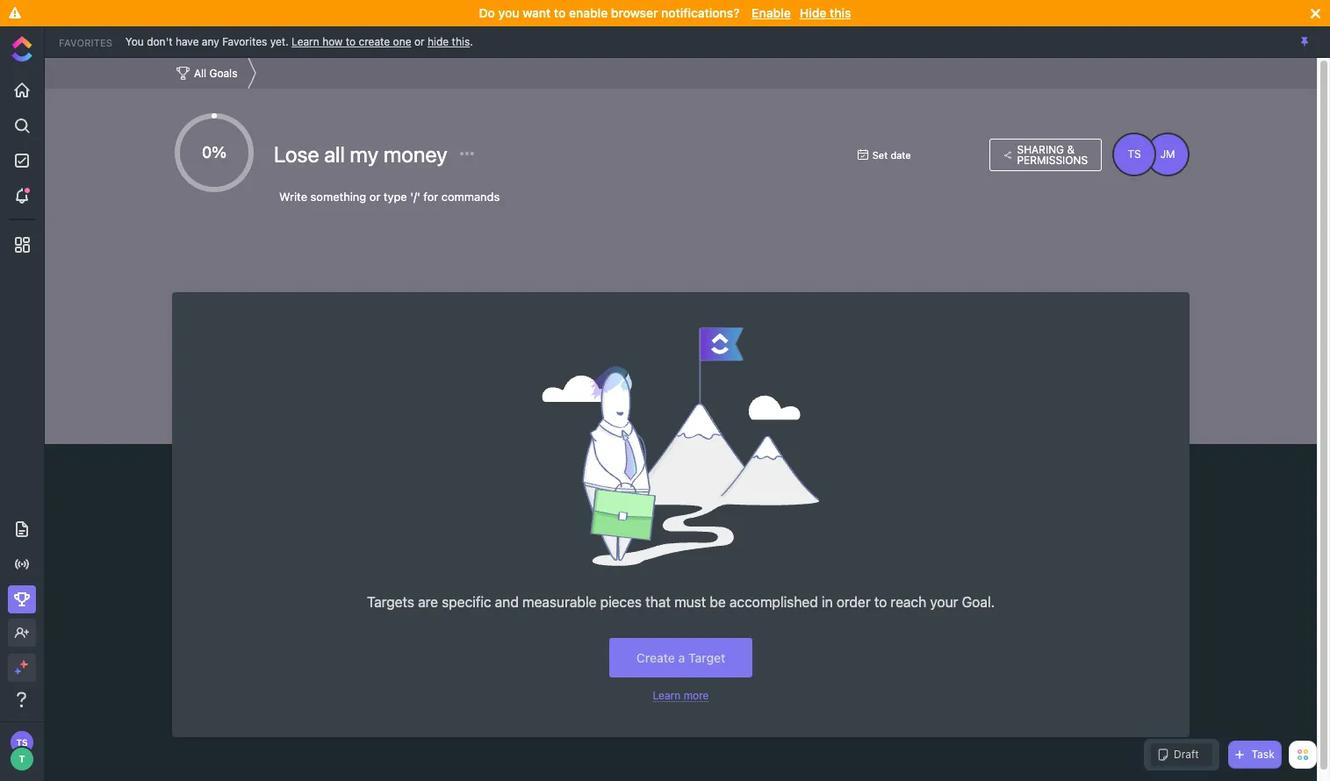 Task type: describe. For each thing, give the bounding box(es) containing it.
hide
[[428, 35, 449, 48]]

create a target
[[636, 651, 725, 665]]

yet.
[[270, 35, 289, 48]]

ts t
[[16, 738, 28, 765]]

set date
[[872, 149, 911, 160]]

how
[[322, 35, 343, 48]]

pieces
[[600, 594, 642, 610]]

2 vertical spatial to
[[874, 594, 887, 610]]

be
[[710, 594, 726, 610]]

lose all my money
[[274, 141, 452, 167]]

more
[[684, 690, 709, 703]]

my
[[350, 141, 379, 167]]

accomplished
[[730, 594, 818, 610]]

1 vertical spatial to
[[346, 35, 356, 48]]

1 horizontal spatial to
[[554, 5, 566, 20]]

1 vertical spatial this
[[452, 35, 470, 48]]

have
[[176, 35, 199, 48]]

&
[[1067, 143, 1075, 156]]

reach
[[891, 594, 926, 610]]

permissions
[[1017, 153, 1088, 166]]

specific
[[442, 594, 491, 610]]

enable
[[569, 5, 608, 20]]

create
[[359, 35, 390, 48]]

goal.
[[962, 594, 995, 610]]

sharing
[[1017, 143, 1064, 156]]

1 horizontal spatial this
[[830, 5, 851, 20]]

jm
[[1160, 148, 1175, 161]]

must
[[674, 594, 706, 610]]

any
[[202, 35, 219, 48]]

all goals
[[194, 66, 237, 79]]

ts for ts
[[1128, 148, 1141, 161]]

you
[[125, 35, 144, 48]]

task
[[1252, 748, 1275, 761]]

hide
[[800, 5, 827, 20]]

notifications?
[[661, 5, 740, 20]]

learn how to create one link
[[292, 35, 411, 48]]

date
[[891, 149, 911, 160]]



Task type: locate. For each thing, give the bounding box(es) containing it.
that
[[646, 594, 671, 610]]

learn more
[[653, 690, 709, 703]]

to right order
[[874, 594, 887, 610]]

0 horizontal spatial to
[[346, 35, 356, 48]]

in
[[822, 594, 833, 610]]

one
[[393, 35, 411, 48]]

0 horizontal spatial learn
[[292, 35, 319, 48]]

favorites left "you"
[[59, 36, 112, 48]]

want
[[523, 5, 551, 20]]

to
[[554, 5, 566, 20], [346, 35, 356, 48], [874, 594, 887, 610]]

you don't have any favorites yet. learn how to create one or hide this .
[[125, 35, 473, 48]]

learn
[[292, 35, 319, 48], [653, 690, 681, 703]]

this
[[830, 5, 851, 20], [452, 35, 470, 48]]

ts left jm
[[1128, 148, 1141, 161]]

.
[[470, 35, 473, 48]]

targets are specific and measurable pieces that must be accomplished in order to reach your goal.
[[367, 594, 995, 610]]

0 horizontal spatial ts
[[16, 738, 28, 748]]

ts
[[1128, 148, 1141, 161], [16, 738, 28, 748]]

set date button
[[848, 144, 981, 166]]

order
[[837, 594, 871, 610]]

1 horizontal spatial ts
[[1128, 148, 1141, 161]]

sparkle svg 2 image
[[14, 668, 21, 675]]

and
[[495, 594, 519, 610]]

0 vertical spatial this
[[830, 5, 851, 20]]

to right want
[[554, 5, 566, 20]]

t
[[19, 753, 25, 765]]

0 horizontal spatial favorites
[[59, 36, 112, 48]]

ts for ts t
[[16, 738, 28, 748]]

1 horizontal spatial favorites
[[222, 35, 267, 48]]

0 vertical spatial learn
[[292, 35, 319, 48]]

do
[[479, 5, 495, 20]]

are
[[418, 594, 438, 610]]

enable
[[752, 5, 791, 20]]

don't
[[147, 35, 173, 48]]

this right 'hide'
[[452, 35, 470, 48]]

ts up t
[[16, 738, 28, 748]]

sparkle svg 1 image
[[19, 660, 28, 669]]

all
[[324, 141, 345, 167]]

hide this link
[[428, 35, 470, 48]]

learn right yet.
[[292, 35, 319, 48]]

targets
[[367, 594, 414, 610]]

0 vertical spatial ts
[[1128, 148, 1141, 161]]

2 horizontal spatial to
[[874, 594, 887, 610]]

0 vertical spatial to
[[554, 5, 566, 20]]

you
[[498, 5, 519, 20]]

1 vertical spatial learn
[[653, 690, 681, 703]]

favorites right the any
[[222, 35, 267, 48]]

do you want to enable browser notifications? enable hide this
[[479, 5, 851, 20]]

all goals link
[[172, 62, 242, 85]]

learn left more
[[653, 690, 681, 703]]

or
[[414, 35, 425, 48]]

money
[[384, 141, 447, 167]]

your
[[930, 594, 958, 610]]

set
[[872, 149, 888, 160]]

lose
[[274, 141, 319, 167]]

browser
[[611, 5, 658, 20]]

1 horizontal spatial learn
[[653, 690, 681, 703]]

learn more link
[[653, 690, 709, 703]]

favorites
[[222, 35, 267, 48], [59, 36, 112, 48]]

measurable
[[522, 594, 597, 610]]

to right how
[[346, 35, 356, 48]]

1 vertical spatial ts
[[16, 738, 28, 748]]

sharing & permissions
[[1017, 143, 1088, 166]]

this right hide
[[830, 5, 851, 20]]

0 horizontal spatial this
[[452, 35, 470, 48]]



Task type: vqa. For each thing, say whether or not it's contained in the screenshot.
radio
no



